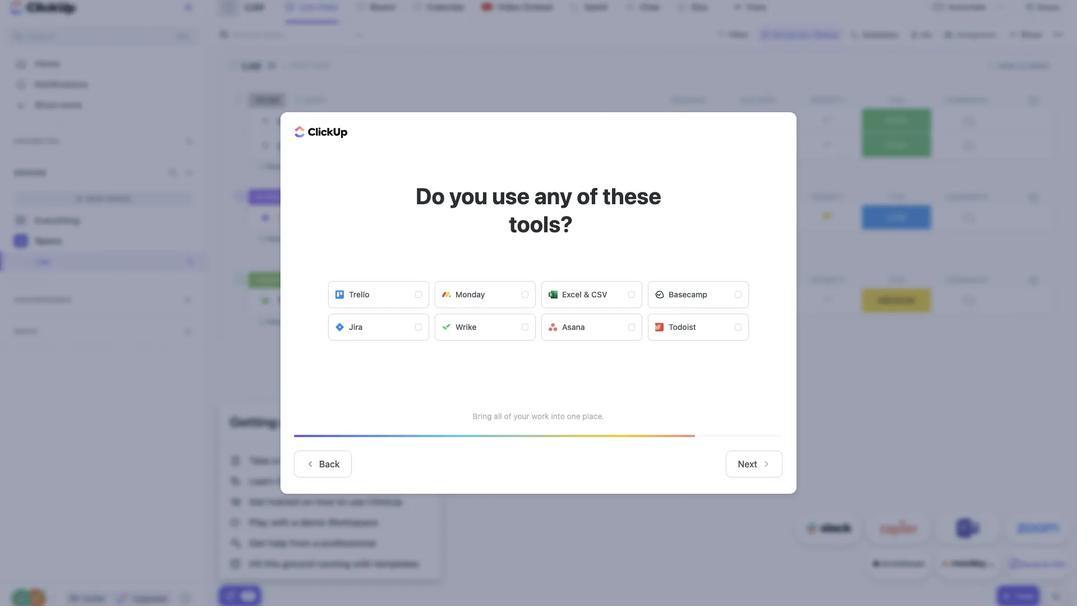 Task type: locate. For each thing, give the bounding box(es) containing it.
wrike
[[456, 322, 477, 332]]

jira
[[349, 322, 363, 332]]

wrike button
[[435, 314, 536, 341]]

trello button
[[328, 281, 429, 308]]

csv
[[592, 290, 607, 299]]

of right all
[[504, 411, 511, 421]]

asana
[[562, 322, 585, 332]]

0 horizontal spatial of
[[504, 411, 511, 421]]

of inside 'do you use any of these tools?'
[[577, 182, 598, 209]]

of right any
[[577, 182, 598, 209]]

do
[[416, 182, 445, 209]]

1 horizontal spatial of
[[577, 182, 598, 209]]

asana button
[[541, 314, 642, 341]]

use
[[492, 182, 530, 209]]

excel & csv
[[562, 290, 607, 299]]

your
[[514, 411, 530, 421]]

any
[[534, 182, 572, 209]]

of
[[577, 182, 598, 209], [504, 411, 511, 421]]

0 vertical spatial of
[[577, 182, 598, 209]]

place.
[[583, 411, 605, 421]]

into
[[551, 411, 565, 421]]

excel
[[562, 290, 582, 299]]



Task type: describe. For each thing, give the bounding box(es) containing it.
these
[[603, 182, 661, 209]]

next button
[[726, 451, 783, 478]]

monday
[[456, 290, 485, 299]]

work
[[532, 411, 549, 421]]

back button
[[294, 451, 352, 478]]

one
[[567, 411, 581, 421]]

jira button
[[328, 314, 429, 341]]

&
[[584, 290, 589, 299]]

basecamp
[[669, 290, 708, 299]]

1 vertical spatial of
[[504, 411, 511, 421]]

bring all of your work into one place.
[[473, 411, 605, 421]]

todoist
[[669, 322, 696, 332]]

back
[[319, 459, 340, 469]]

trello
[[349, 290, 370, 299]]

all
[[494, 411, 502, 421]]

tools?
[[509, 210, 573, 237]]

you
[[449, 182, 488, 209]]

basecamp button
[[648, 281, 749, 308]]

todoist button
[[648, 314, 749, 341]]

clickup logo image
[[295, 125, 348, 138]]

bring
[[473, 411, 492, 421]]

monday button
[[435, 281, 536, 308]]

next
[[738, 459, 758, 469]]

do you use any of these tools?
[[416, 182, 661, 237]]

excel & csv button
[[541, 281, 642, 308]]



Task type: vqa. For each thing, say whether or not it's contained in the screenshot.
9th The To Do dropdown button from the bottom of the page
no



